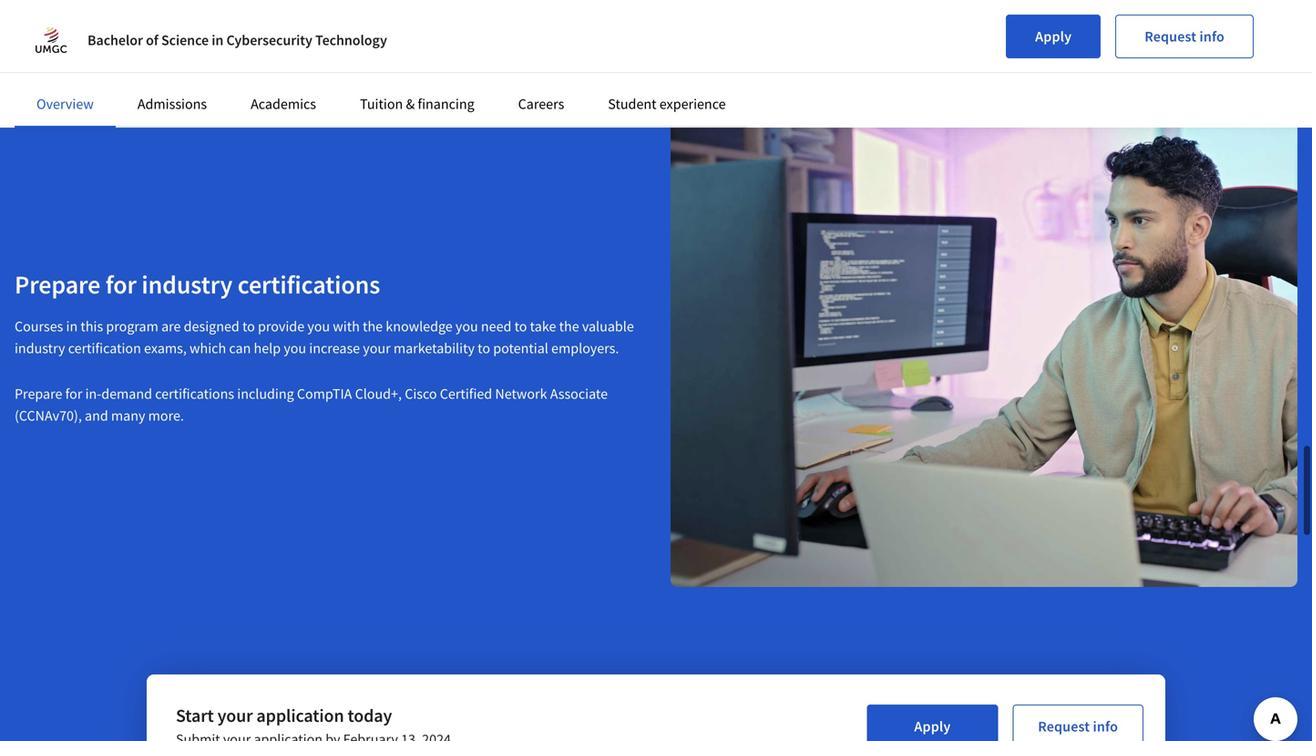 Task type: locate. For each thing, give the bounding box(es) containing it.
your
[[363, 339, 391, 357], [218, 704, 253, 727]]

careers link
[[518, 95, 565, 113]]

0 horizontal spatial industry
[[15, 339, 65, 357]]

1 vertical spatial apply
[[915, 717, 951, 736]]

certifications up provide
[[238, 268, 380, 300]]

0 horizontal spatial certifications
[[155, 385, 234, 403]]

the right 'with' on the top of the page
[[363, 317, 383, 335]]

1 horizontal spatial request
[[1145, 27, 1197, 46]]

2 the from the left
[[559, 317, 580, 335]]

prepare inside prepare for in-demand certifications including comptia cloud+, cisco certified network associate (ccnav70), and many more.
[[15, 385, 62, 403]]

prepare up courses
[[15, 268, 100, 300]]

1 horizontal spatial for
[[106, 268, 137, 300]]

tuition & financing
[[360, 95, 475, 113]]

prepare for prepare for industry certifications
[[15, 268, 100, 300]]

bachelor
[[88, 31, 143, 49]]

provide
[[258, 317, 305, 335]]

0 vertical spatial prepare
[[15, 268, 100, 300]]

in left this
[[66, 317, 78, 335]]

0 horizontal spatial your
[[218, 704, 253, 727]]

student
[[608, 95, 657, 113]]

prepare
[[15, 268, 100, 300], [15, 385, 62, 403]]

the right take
[[559, 317, 580, 335]]

1 horizontal spatial to
[[478, 339, 491, 357]]

1 vertical spatial industry
[[15, 339, 65, 357]]

0 horizontal spatial the
[[363, 317, 383, 335]]

admissions link
[[138, 95, 207, 113]]

1 vertical spatial your
[[218, 704, 253, 727]]

knowledge
[[386, 317, 453, 335]]

0 horizontal spatial request info
[[1039, 717, 1119, 736]]

0 vertical spatial request info button
[[1116, 15, 1255, 58]]

prepare up (ccnav70),
[[15, 385, 62, 403]]

overview link
[[36, 95, 94, 113]]

1 vertical spatial prepare
[[15, 385, 62, 403]]

1 vertical spatial for
[[65, 385, 82, 403]]

to down need
[[478, 339, 491, 357]]

0 horizontal spatial info
[[1094, 717, 1119, 736]]

in
[[212, 31, 224, 49], [66, 317, 78, 335]]

for up the program
[[106, 268, 137, 300]]

1 horizontal spatial industry
[[142, 268, 233, 300]]

university of maryland global campus logo image
[[29, 18, 73, 62]]

request info button
[[1116, 15, 1255, 58], [1013, 705, 1144, 741]]

take
[[530, 317, 557, 335]]

you up increase
[[308, 317, 330, 335]]

0 horizontal spatial request
[[1039, 717, 1091, 736]]

0 vertical spatial industry
[[142, 268, 233, 300]]

info
[[1200, 27, 1225, 46], [1094, 717, 1119, 736]]

to
[[242, 317, 255, 335], [515, 317, 527, 335], [478, 339, 491, 357]]

0 vertical spatial for
[[106, 268, 137, 300]]

valuable
[[582, 317, 634, 335]]

1 horizontal spatial apply
[[1036, 27, 1072, 46]]

apply
[[1036, 27, 1072, 46], [915, 717, 951, 736]]

for for in-
[[65, 385, 82, 403]]

network
[[495, 385, 548, 403]]

you left need
[[456, 317, 478, 335]]

admissions
[[138, 95, 207, 113]]

1 horizontal spatial your
[[363, 339, 391, 357]]

0 vertical spatial certifications
[[238, 268, 380, 300]]

industry down courses
[[15, 339, 65, 357]]

bachelor of science in cybersecurity technology
[[88, 31, 387, 49]]

comptia
[[297, 385, 352, 403]]

0 vertical spatial request
[[1145, 27, 1197, 46]]

you down provide
[[284, 339, 306, 357]]

in inside courses in this program are designed to provide you with the knowledge you need to take the valuable industry certification exams, which can help you increase your marketability to potential employers.
[[66, 317, 78, 335]]

industry
[[142, 268, 233, 300], [15, 339, 65, 357]]

0 horizontal spatial you
[[284, 339, 306, 357]]

in right science
[[212, 31, 224, 49]]

0 vertical spatial in
[[212, 31, 224, 49]]

application
[[257, 704, 344, 727]]

request
[[1145, 27, 1197, 46], [1039, 717, 1091, 736]]

0 horizontal spatial for
[[65, 385, 82, 403]]

apply button
[[1007, 15, 1102, 58], [868, 705, 999, 741]]

certifications up more.
[[155, 385, 234, 403]]

employers.
[[552, 339, 619, 357]]

industry up "are"
[[142, 268, 233, 300]]

2 horizontal spatial you
[[456, 317, 478, 335]]

1 horizontal spatial certifications
[[238, 268, 380, 300]]

your right increase
[[363, 339, 391, 357]]

certifications
[[238, 268, 380, 300], [155, 385, 234, 403]]

0 horizontal spatial apply button
[[868, 705, 999, 741]]

for inside prepare for in-demand certifications including comptia cloud+, cisco certified network associate (ccnav70), and many more.
[[65, 385, 82, 403]]

the
[[363, 317, 383, 335], [559, 317, 580, 335]]

experience
[[660, 95, 726, 113]]

1 horizontal spatial info
[[1200, 27, 1225, 46]]

marketability
[[394, 339, 475, 357]]

with
[[333, 317, 360, 335]]

0 horizontal spatial in
[[66, 317, 78, 335]]

prepare for prepare for in-demand certifications including comptia cloud+, cisco certified network associate (ccnav70), and many more.
[[15, 385, 62, 403]]

1 horizontal spatial apply button
[[1007, 15, 1102, 58]]

tuition
[[360, 95, 403, 113]]

industry inside courses in this program are designed to provide you with the knowledge you need to take the valuable industry certification exams, which can help you increase your marketability to potential employers.
[[15, 339, 65, 357]]

1 vertical spatial request
[[1039, 717, 1091, 736]]

many
[[111, 407, 145, 425]]

0 vertical spatial apply
[[1036, 27, 1072, 46]]

student experience link
[[608, 95, 726, 113]]

to up potential at the top left
[[515, 317, 527, 335]]

you
[[308, 317, 330, 335], [456, 317, 478, 335], [284, 339, 306, 357]]

1 vertical spatial request info
[[1039, 717, 1119, 736]]

your right start
[[218, 704, 253, 727]]

1 horizontal spatial the
[[559, 317, 580, 335]]

request info button for apply button to the top
[[1116, 15, 1255, 58]]

1 prepare from the top
[[15, 268, 100, 300]]

to up the "can"
[[242, 317, 255, 335]]

1 vertical spatial request info button
[[1013, 705, 1144, 741]]

2 prepare from the top
[[15, 385, 62, 403]]

certified
[[440, 385, 493, 403]]

exams,
[[144, 339, 187, 357]]

1 vertical spatial info
[[1094, 717, 1119, 736]]

certifications inside prepare for in-demand certifications including comptia cloud+, cisco certified network associate (ccnav70), and many more.
[[155, 385, 234, 403]]

of
[[146, 31, 158, 49]]

cloud+,
[[355, 385, 402, 403]]

cisco
[[405, 385, 437, 403]]

cybersecurity
[[227, 31, 313, 49]]

0 vertical spatial info
[[1200, 27, 1225, 46]]

1 vertical spatial certifications
[[155, 385, 234, 403]]

request info
[[1145, 27, 1225, 46], [1039, 717, 1119, 736]]

for left in-
[[65, 385, 82, 403]]

1 horizontal spatial request info
[[1145, 27, 1225, 46]]

0 vertical spatial request info
[[1145, 27, 1225, 46]]

more.
[[148, 407, 184, 425]]

for for industry
[[106, 268, 137, 300]]

1 vertical spatial in
[[66, 317, 78, 335]]

for
[[106, 268, 137, 300], [65, 385, 82, 403]]

0 vertical spatial apply button
[[1007, 15, 1102, 58]]

0 vertical spatial your
[[363, 339, 391, 357]]

courses in this program are designed to provide you with the knowledge you need to take the valuable industry certification exams, which can help you increase your marketability to potential employers.
[[15, 317, 634, 357]]



Task type: describe. For each thing, give the bounding box(es) containing it.
(ccnav70),
[[15, 407, 82, 425]]

1 vertical spatial apply button
[[868, 705, 999, 741]]

2 horizontal spatial to
[[515, 317, 527, 335]]

request info button for bottommost apply button
[[1013, 705, 1144, 741]]

courses
[[15, 317, 63, 335]]

academics link
[[251, 95, 316, 113]]

today
[[348, 704, 392, 727]]

which
[[190, 339, 226, 357]]

in-
[[85, 385, 101, 403]]

are
[[161, 317, 181, 335]]

this
[[81, 317, 103, 335]]

help
[[254, 339, 281, 357]]

designed
[[184, 317, 240, 335]]

request info for request info button associated with bottommost apply button
[[1039, 717, 1119, 736]]

including
[[237, 385, 294, 403]]

associate
[[550, 385, 608, 403]]

technology
[[315, 31, 387, 49]]

prepare for industry certifications
[[15, 268, 380, 300]]

tuition & financing link
[[360, 95, 475, 113]]

financing
[[418, 95, 475, 113]]

0 horizontal spatial apply
[[915, 717, 951, 736]]

your inside courses in this program are designed to provide you with the knowledge you need to take the valuable industry certification exams, which can help you increase your marketability to potential employers.
[[363, 339, 391, 357]]

prepare for in-demand certifications including comptia cloud+, cisco certified network associate (ccnav70), and many more.
[[15, 385, 608, 425]]

start your application today
[[176, 704, 392, 727]]

&
[[406, 95, 415, 113]]

potential
[[493, 339, 549, 357]]

demand
[[101, 385, 152, 403]]

careers
[[518, 95, 565, 113]]

need
[[481, 317, 512, 335]]

overview
[[36, 95, 94, 113]]

certification
[[68, 339, 141, 357]]

increase
[[309, 339, 360, 357]]

academics
[[251, 95, 316, 113]]

0 horizontal spatial to
[[242, 317, 255, 335]]

request info for apply button to the top's request info button
[[1145, 27, 1225, 46]]

science
[[161, 31, 209, 49]]

can
[[229, 339, 251, 357]]

1 the from the left
[[363, 317, 383, 335]]

program
[[106, 317, 159, 335]]

and
[[85, 407, 108, 425]]

student experience
[[608, 95, 726, 113]]

1 horizontal spatial you
[[308, 317, 330, 335]]

1 horizontal spatial in
[[212, 31, 224, 49]]

start
[[176, 704, 214, 727]]



Task type: vqa. For each thing, say whether or not it's contained in the screenshot.
the Center
no



